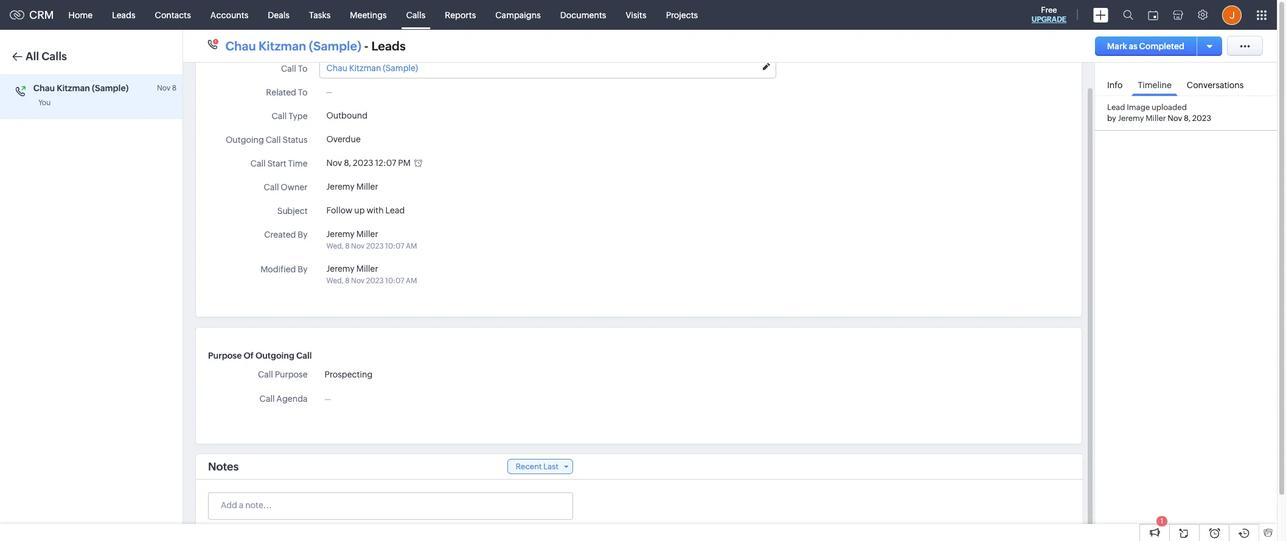 Task type: locate. For each thing, give the bounding box(es) containing it.
jeremy down follow
[[326, 229, 355, 239]]

1 10:07 from the top
[[385, 242, 405, 251]]

0 vertical spatial wed,
[[326, 242, 344, 251]]

0 vertical spatial purpose
[[208, 351, 242, 361]]

conversations
[[1187, 80, 1244, 90]]

modified by
[[261, 265, 308, 274]]

call left type
[[272, 111, 287, 121]]

(sample) down calls link
[[383, 63, 418, 73]]

to right related at the left of page
[[298, 88, 308, 97]]

jeremy up follow
[[326, 182, 355, 192]]

wed, for created by
[[326, 242, 344, 251]]

call down the purpose of outgoing call
[[258, 370, 273, 380]]

1 vertical spatial jeremy miller wed, 8 nov 2023 10:07 am
[[326, 264, 417, 285]]

by
[[298, 230, 308, 240], [298, 265, 308, 274]]

2 vertical spatial 8
[[345, 277, 350, 285]]

chau up you at the left top of page
[[33, 83, 55, 93]]

jeremy down 'image'
[[1118, 114, 1145, 123]]

home
[[69, 10, 93, 20]]

lead inside lead image uploaded by jeremy miller nov 8, 2023
[[1108, 103, 1126, 112]]

image
[[1127, 103, 1150, 112]]

chau down accounts
[[225, 39, 256, 53]]

search element
[[1116, 0, 1141, 30]]

1 horizontal spatial purpose
[[275, 370, 308, 380]]

call left status
[[266, 135, 281, 145]]

time
[[288, 159, 308, 169]]

overdue
[[326, 134, 361, 144]]

all calls
[[26, 50, 67, 63]]

2 to from the top
[[298, 88, 308, 97]]

0 vertical spatial to
[[298, 64, 308, 74]]

0 horizontal spatial chau kitzman (sample)
[[33, 83, 129, 93]]

1 vertical spatial leads
[[371, 39, 406, 53]]

call left 'start' in the top left of the page
[[251, 159, 266, 169]]

campaigns link
[[486, 0, 551, 30]]

by for modified by
[[298, 265, 308, 274]]

call for purpose
[[258, 370, 273, 380]]

chau kitzman (sample) - leads
[[225, 39, 406, 53]]

1 vertical spatial chau kitzman (sample)
[[33, 83, 129, 93]]

0 vertical spatial am
[[406, 242, 417, 251]]

lead image uploaded by jeremy miller nov 8, 2023
[[1108, 103, 1212, 123]]

1 vertical spatial kitzman
[[349, 63, 381, 73]]

am
[[406, 242, 417, 251], [406, 277, 417, 285]]

0 vertical spatial 8
[[172, 84, 176, 93]]

1 horizontal spatial lead
[[1108, 103, 1126, 112]]

subject
[[277, 206, 308, 216]]

notes
[[208, 461, 239, 473]]

1 by from the top
[[298, 230, 308, 240]]

all
[[26, 50, 39, 63]]

chau down chau kitzman (sample) - leads
[[326, 63, 348, 73]]

2 horizontal spatial chau
[[326, 63, 348, 73]]

0 vertical spatial jeremy miller wed, 8 nov 2023 10:07 am
[[326, 229, 417, 251]]

timeline link
[[1132, 72, 1178, 96]]

jeremy
[[1118, 114, 1145, 123], [326, 182, 355, 192], [326, 229, 355, 239], [326, 264, 355, 274]]

call up call purpose
[[296, 351, 312, 361]]

nov
[[157, 84, 171, 93], [1168, 114, 1183, 123], [326, 158, 342, 168], [351, 242, 365, 251], [351, 277, 365, 285]]

0 horizontal spatial 8,
[[344, 158, 351, 168]]

to
[[298, 64, 308, 74], [298, 88, 308, 97]]

1 vertical spatial to
[[298, 88, 308, 97]]

jeremy miller
[[326, 182, 378, 192]]

leads
[[112, 10, 135, 20], [371, 39, 406, 53]]

jeremy miller wed, 8 nov 2023 10:07 am
[[326, 229, 417, 251], [326, 264, 417, 285]]

1 jeremy miller wed, 8 nov 2023 10:07 am from the top
[[326, 229, 417, 251]]

type
[[289, 111, 308, 121]]

kitzman up call to
[[259, 39, 306, 53]]

2 vertical spatial (sample)
[[92, 83, 129, 93]]

calls left reports
[[406, 10, 426, 20]]

related
[[266, 88, 296, 97]]

chau kitzman (sample)
[[326, 63, 418, 73], [33, 83, 129, 93]]

visits
[[626, 10, 647, 20]]

search image
[[1123, 10, 1134, 20]]

1 vertical spatial outgoing
[[256, 351, 294, 361]]

upgrade
[[1032, 15, 1067, 24]]

to down chau kitzman (sample) - leads
[[298, 64, 308, 74]]

jeremy miller wed, 8 nov 2023 10:07 am for modified by
[[326, 264, 417, 285]]

recent
[[516, 463, 542, 472]]

1 vertical spatial am
[[406, 277, 417, 285]]

by
[[1108, 114, 1117, 123]]

by right modified
[[298, 265, 308, 274]]

2 vertical spatial chau
[[33, 83, 55, 93]]

0 horizontal spatial kitzman
[[57, 83, 90, 93]]

outgoing up call purpose
[[256, 351, 294, 361]]

chau kitzman (sample) link up call to
[[225, 38, 362, 54]]

completed
[[1140, 41, 1185, 51]]

calendar image
[[1148, 10, 1159, 20]]

0 horizontal spatial purpose
[[208, 351, 242, 361]]

8, down uploaded on the right
[[1184, 114, 1191, 123]]

call purpose
[[258, 370, 308, 380]]

2 horizontal spatial kitzman
[[349, 63, 381, 73]]

outgoing up call start time
[[226, 135, 264, 145]]

purpose left of at the bottom of page
[[208, 351, 242, 361]]

8,
[[1184, 114, 1191, 123], [344, 158, 351, 168]]

8 for modified by
[[345, 277, 350, 285]]

to for related to
[[298, 88, 308, 97]]

call up related to
[[281, 64, 296, 74]]

0 vertical spatial chau kitzman (sample)
[[326, 63, 418, 73]]

nov inside lead image uploaded by jeremy miller nov 8, 2023
[[1168, 114, 1183, 123]]

calls
[[406, 10, 426, 20], [41, 50, 67, 63]]

2 10:07 from the top
[[385, 277, 405, 285]]

miller
[[1146, 114, 1166, 123], [356, 182, 378, 192], [356, 229, 378, 239], [356, 264, 378, 274]]

1 vertical spatial calls
[[41, 50, 67, 63]]

call to
[[281, 64, 308, 74]]

1 horizontal spatial chau kitzman (sample)
[[326, 63, 418, 73]]

1 horizontal spatial 8,
[[1184, 114, 1191, 123]]

chau kitzman (sample) up you at the left top of page
[[33, 83, 129, 93]]

0 vertical spatial by
[[298, 230, 308, 240]]

call for owner
[[264, 183, 279, 192]]

timeline
[[1138, 80, 1172, 90]]

(sample) left nov 8
[[92, 83, 129, 93]]

call
[[281, 64, 296, 74], [272, 111, 287, 121], [266, 135, 281, 145], [251, 159, 266, 169], [264, 183, 279, 192], [296, 351, 312, 361], [258, 370, 273, 380], [260, 394, 275, 404]]

lead right with
[[386, 206, 405, 215]]

(sample) left -
[[309, 39, 362, 53]]

chau kitzman (sample) link
[[225, 38, 362, 54], [326, 63, 418, 73]]

related to
[[266, 88, 308, 97]]

0 vertical spatial 8,
[[1184, 114, 1191, 123]]

call left agenda
[[260, 394, 275, 404]]

chau kitzman (sample) down -
[[326, 63, 418, 73]]

crm
[[29, 9, 54, 21]]

1 vertical spatial wed,
[[326, 277, 344, 285]]

2 wed, from the top
[[326, 277, 344, 285]]

8, down the overdue
[[344, 158, 351, 168]]

1 horizontal spatial leads
[[371, 39, 406, 53]]

10:07
[[385, 242, 405, 251], [385, 277, 405, 285]]

kitzman
[[259, 39, 306, 53], [349, 63, 381, 73], [57, 83, 90, 93]]

am for modified by
[[406, 277, 417, 285]]

0 horizontal spatial lead
[[386, 206, 405, 215]]

1 vertical spatial (sample)
[[383, 63, 418, 73]]

calls right all
[[41, 50, 67, 63]]

by right created at the left of the page
[[298, 230, 308, 240]]

0 vertical spatial calls
[[406, 10, 426, 20]]

1 horizontal spatial (sample)
[[309, 39, 362, 53]]

chau kitzman (sample) link down -
[[326, 63, 418, 73]]

chau
[[225, 39, 256, 53], [326, 63, 348, 73], [33, 83, 55, 93]]

0 vertical spatial (sample)
[[309, 39, 362, 53]]

leads right -
[[371, 39, 406, 53]]

2 jeremy miller wed, 8 nov 2023 10:07 am from the top
[[326, 264, 417, 285]]

1 vertical spatial by
[[298, 265, 308, 274]]

1 vertical spatial 10:07
[[385, 277, 405, 285]]

purpose
[[208, 351, 242, 361], [275, 370, 308, 380]]

1 horizontal spatial kitzman
[[259, 39, 306, 53]]

up
[[354, 206, 365, 215]]

home link
[[59, 0, 102, 30]]

2 horizontal spatial (sample)
[[383, 63, 418, 73]]

1 to from the top
[[298, 64, 308, 74]]

1 wed, from the top
[[326, 242, 344, 251]]

by for created by
[[298, 230, 308, 240]]

leads link
[[102, 0, 145, 30]]

2 am from the top
[[406, 277, 417, 285]]

1 am from the top
[[406, 242, 417, 251]]

purpose up agenda
[[275, 370, 308, 380]]

leads right home link
[[112, 10, 135, 20]]

0 horizontal spatial (sample)
[[92, 83, 129, 93]]

info
[[1108, 80, 1123, 90]]

8
[[172, 84, 176, 93], [345, 242, 350, 251], [345, 277, 350, 285]]

jeremy miller wed, 8 nov 2023 10:07 am for created by
[[326, 229, 417, 251]]

0 vertical spatial kitzman
[[259, 39, 306, 53]]

lead up by
[[1108, 103, 1126, 112]]

0 vertical spatial 10:07
[[385, 242, 405, 251]]

status
[[283, 135, 308, 145]]

call left owner
[[264, 183, 279, 192]]

2023
[[1193, 114, 1212, 123], [353, 158, 373, 168], [366, 242, 384, 251], [366, 277, 384, 285]]

kitzman down all calls
[[57, 83, 90, 93]]

0 horizontal spatial leads
[[112, 10, 135, 20]]

0 horizontal spatial calls
[[41, 50, 67, 63]]

crm link
[[10, 9, 54, 21]]

(sample)
[[309, 39, 362, 53], [383, 63, 418, 73], [92, 83, 129, 93]]

owner
[[281, 183, 308, 192]]

kitzman down -
[[349, 63, 381, 73]]

2 by from the top
[[298, 265, 308, 274]]

1 vertical spatial chau
[[326, 63, 348, 73]]

0 vertical spatial chau
[[225, 39, 256, 53]]

nov 8
[[157, 84, 176, 93]]

call for type
[[272, 111, 287, 121]]

deals
[[268, 10, 290, 20]]

1 vertical spatial 8
[[345, 242, 350, 251]]

0 vertical spatial leads
[[112, 10, 135, 20]]

0 vertical spatial lead
[[1108, 103, 1126, 112]]



Task type: vqa. For each thing, say whether or not it's contained in the screenshot.
Jeremy Miller Wed, 8 Nov 2023 10:07 AM
yes



Task type: describe. For each thing, give the bounding box(es) containing it.
recent last
[[516, 463, 559, 472]]

pm
[[398, 158, 411, 168]]

last
[[544, 463, 559, 472]]

call for start
[[251, 159, 266, 169]]

call agenda
[[260, 394, 308, 404]]

outbound
[[326, 111, 368, 121]]

free
[[1041, 5, 1057, 15]]

1 vertical spatial lead
[[386, 206, 405, 215]]

10:07 for created by
[[385, 242, 405, 251]]

contacts link
[[145, 0, 201, 30]]

jeremy inside lead image uploaded by jeremy miller nov 8, 2023
[[1118, 114, 1145, 123]]

call for agenda
[[260, 394, 275, 404]]

-
[[364, 39, 369, 53]]

12:07
[[375, 158, 397, 168]]

jeremy right modified by
[[326, 264, 355, 274]]

projects link
[[656, 0, 708, 30]]

1 vertical spatial 8,
[[344, 158, 351, 168]]

start
[[267, 159, 286, 169]]

nov 8, 2023 12:07 pm
[[326, 158, 411, 168]]

calls link
[[397, 0, 435, 30]]

of
[[244, 351, 254, 361]]

create menu element
[[1086, 0, 1116, 30]]

2 vertical spatial kitzman
[[57, 83, 90, 93]]

modified
[[261, 265, 296, 274]]

meetings
[[350, 10, 387, 20]]

conversations link
[[1181, 72, 1250, 96]]

prospecting
[[325, 370, 373, 380]]

wed, for modified by
[[326, 277, 344, 285]]

call owner
[[264, 183, 308, 192]]

follow up with lead
[[326, 206, 405, 215]]

0 vertical spatial chau kitzman (sample) link
[[225, 38, 362, 54]]

free upgrade
[[1032, 5, 1067, 24]]

profile element
[[1215, 0, 1249, 30]]

0 vertical spatial outgoing
[[226, 135, 264, 145]]

documents
[[560, 10, 606, 20]]

1 vertical spatial purpose
[[275, 370, 308, 380]]

projects
[[666, 10, 698, 20]]

10:07 for modified by
[[385, 277, 405, 285]]

visits link
[[616, 0, 656, 30]]

you
[[38, 99, 51, 107]]

reports link
[[435, 0, 486, 30]]

info link
[[1102, 72, 1129, 96]]

tasks
[[309, 10, 331, 20]]

mark as completed
[[1108, 41, 1185, 51]]

documents link
[[551, 0, 616, 30]]

accounts
[[210, 10, 249, 20]]

call type
[[272, 111, 308, 121]]

8 for created by
[[345, 242, 350, 251]]

miller inside lead image uploaded by jeremy miller nov 8, 2023
[[1146, 114, 1166, 123]]

agenda
[[277, 394, 308, 404]]

mark
[[1108, 41, 1128, 51]]

1 horizontal spatial chau
[[225, 39, 256, 53]]

to for call to
[[298, 64, 308, 74]]

call start time
[[251, 159, 308, 169]]

created
[[264, 230, 296, 240]]

2023 inside lead image uploaded by jeremy miller nov 8, 2023
[[1193, 114, 1212, 123]]

meetings link
[[340, 0, 397, 30]]

campaigns
[[496, 10, 541, 20]]

outgoing call status
[[226, 135, 308, 145]]

tasks link
[[299, 0, 340, 30]]

purpose of outgoing call
[[208, 351, 312, 361]]

reports
[[445, 10, 476, 20]]

profile image
[[1223, 5, 1242, 25]]

mark as completed button
[[1095, 36, 1197, 56]]

deals link
[[258, 0, 299, 30]]

am for created by
[[406, 242, 417, 251]]

created by
[[264, 230, 308, 240]]

8, inside lead image uploaded by jeremy miller nov 8, 2023
[[1184, 114, 1191, 123]]

call for to
[[281, 64, 296, 74]]

Add a note... field
[[209, 500, 572, 512]]

as
[[1129, 41, 1138, 51]]

follow
[[326, 206, 353, 215]]

1
[[1161, 518, 1164, 525]]

uploaded
[[1152, 103, 1187, 112]]

1 vertical spatial chau kitzman (sample) link
[[326, 63, 418, 73]]

1 horizontal spatial calls
[[406, 10, 426, 20]]

0 horizontal spatial chau
[[33, 83, 55, 93]]

contacts
[[155, 10, 191, 20]]

create menu image
[[1094, 8, 1109, 22]]

with
[[367, 206, 384, 215]]

accounts link
[[201, 0, 258, 30]]



